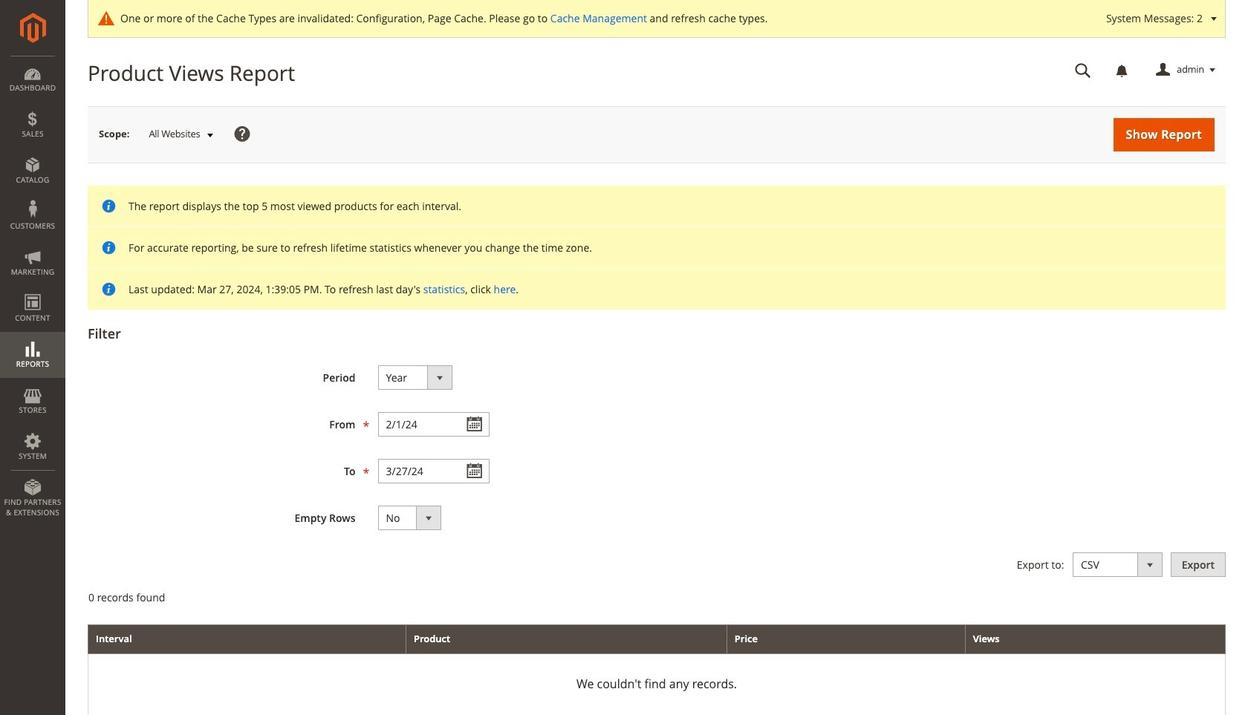 Task type: vqa. For each thing, say whether or not it's contained in the screenshot.
menu bar
yes



Task type: locate. For each thing, give the bounding box(es) containing it.
magento admin panel image
[[20, 13, 46, 43]]

None text field
[[1065, 57, 1102, 83], [378, 412, 489, 437], [378, 459, 489, 484], [1065, 57, 1102, 83], [378, 412, 489, 437], [378, 459, 489, 484]]

menu bar
[[0, 56, 65, 526]]



